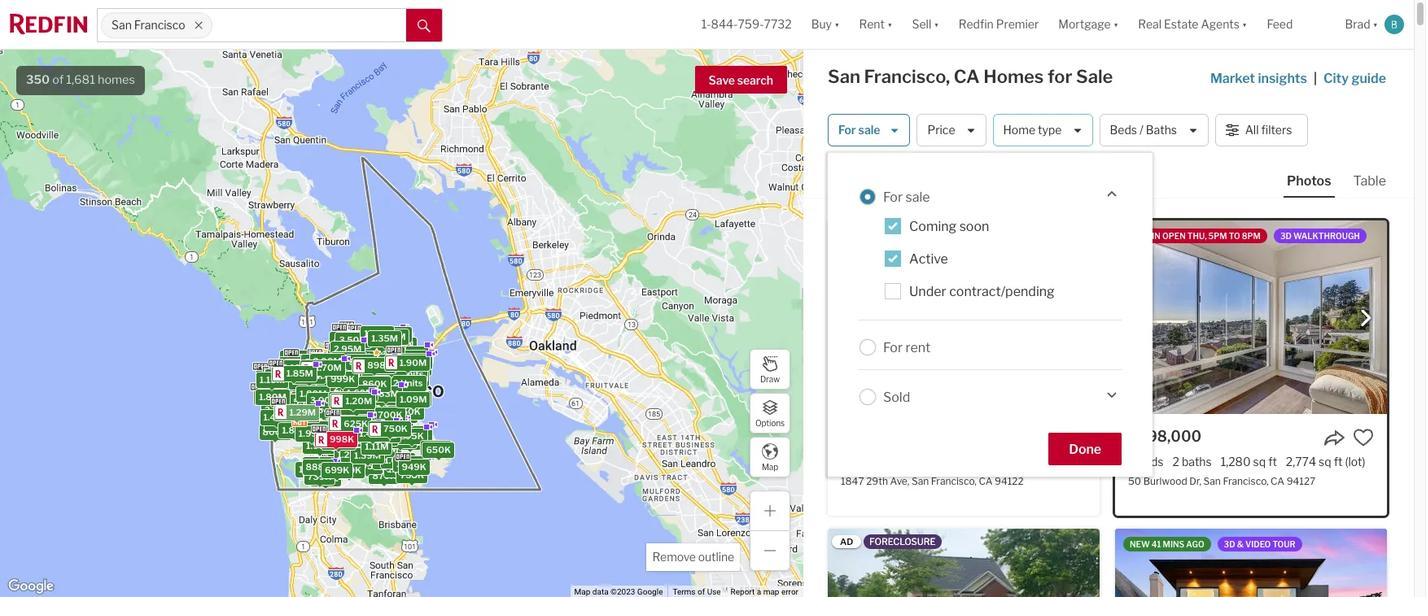 Task type: vqa. For each thing, say whether or not it's contained in the screenshot.
900K
no



Task type: locate. For each thing, give the bounding box(es) containing it.
real
[[1138, 17, 1162, 31]]

rent ▾ button
[[850, 0, 903, 49]]

favorite button checkbox up the 2,774 sq ft (lot) at the bottom of page
[[1353, 427, 1374, 449]]

1 vertical spatial 3d
[[1224, 540, 1236, 550]]

for inside button
[[839, 123, 856, 137]]

0 vertical spatial 1,681
[[66, 72, 95, 87]]

1.90m
[[381, 332, 408, 343], [399, 357, 426, 368], [315, 362, 342, 373], [362, 405, 389, 416], [370, 410, 397, 421], [341, 412, 368, 423], [320, 434, 347, 445], [306, 440, 333, 451]]

sale up coming
[[906, 189, 930, 205]]

of left use
[[698, 588, 705, 597]]

redfin left today, on the top right of page
[[843, 231, 874, 241]]

50 burlwood dr, san francisco, ca 94127
[[1129, 476, 1316, 488]]

data
[[593, 588, 609, 597]]

1 vertical spatial 629k
[[339, 418, 363, 429]]

1.00m down 828k
[[344, 455, 371, 466]]

2 ▾ from the left
[[887, 17, 893, 31]]

1 ft from the left
[[1047, 455, 1055, 469]]

▾ right mortgage
[[1114, 17, 1119, 31]]

0 vertical spatial 898k
[[367, 360, 392, 371]]

699k right the '635k'
[[424, 443, 448, 454]]

1.50m
[[370, 335, 397, 347], [302, 423, 329, 434], [361, 425, 388, 436], [396, 458, 423, 469], [298, 464, 326, 475]]

mortgage
[[1059, 17, 1111, 31]]

0 vertical spatial 1.99m
[[368, 341, 395, 353]]

0 vertical spatial of
[[52, 72, 64, 87]]

open left today, on the top right of page
[[875, 231, 899, 241]]

1 vertical spatial 879k
[[372, 470, 396, 481]]

1 horizontal spatial (lot)
[[1345, 455, 1366, 469]]

1.19m
[[388, 434, 413, 445]]

home type button
[[993, 114, 1093, 147]]

879k up 4 units
[[352, 376, 376, 387]]

950k down 750k
[[383, 436, 408, 447]]

828k
[[330, 443, 355, 454]]

2.80m
[[334, 392, 363, 404], [393, 394, 421, 406], [351, 425, 380, 436]]

0 horizontal spatial 2.10m
[[282, 362, 309, 373]]

699k down 828k
[[324, 464, 349, 476]]

2 vertical spatial 1.45m
[[382, 405, 409, 416]]

2 redfin from the left
[[1130, 231, 1161, 241]]

buy ▾ button
[[802, 0, 850, 49]]

ca left 94122
[[979, 476, 993, 488]]

1,681
[[66, 72, 95, 87], [828, 170, 858, 184]]

749k
[[390, 357, 414, 369], [332, 379, 357, 390], [356, 392, 380, 403]]

user photo image
[[1385, 15, 1405, 34]]

438k
[[398, 359, 423, 371]]

options button
[[750, 393, 791, 434]]

2 sq from the left
[[1254, 455, 1266, 469]]

2 vertical spatial for
[[883, 340, 903, 355]]

879k down 848k
[[372, 470, 396, 481]]

to for 2pm
[[955, 231, 966, 241]]

1 horizontal spatial 1.39m
[[398, 373, 425, 384]]

ca for 1847 29th ave, san francisco, ca 94122
[[979, 476, 993, 488]]

3 sq from the left
[[1319, 455, 1332, 469]]

0 vertical spatial 1.53m
[[260, 371, 286, 382]]

1 vertical spatial of
[[698, 588, 705, 597]]

0 vertical spatial for sale
[[839, 123, 881, 137]]

2 675k from the left
[[361, 352, 385, 363]]

1 vertical spatial 3.20m
[[345, 435, 373, 446]]

beds / baths button
[[1100, 114, 1209, 147]]

0 vertical spatial 1.49m
[[369, 338, 396, 350]]

(lot)
[[1058, 455, 1078, 469], [1345, 455, 1366, 469]]

0 horizontal spatial 3d
[[1224, 540, 1236, 550]]

city
[[1324, 71, 1349, 86]]

2 horizontal spatial sq
[[1319, 455, 1332, 469]]

1 vertical spatial 699k
[[324, 464, 349, 476]]

1 horizontal spatial 3d
[[1281, 231, 1292, 241]]

4 ▾ from the left
[[1114, 17, 1119, 31]]

2.10m
[[282, 362, 309, 373], [319, 372, 346, 383]]

1 vertical spatial 550k
[[371, 435, 395, 447]]

▾ right buy
[[835, 17, 840, 31]]

for
[[839, 123, 856, 137], [883, 189, 903, 205], [883, 340, 903, 355]]

789k
[[363, 364, 387, 376], [353, 381, 377, 392]]

0 horizontal spatial 675k
[[361, 352, 385, 363]]

759-
[[738, 17, 764, 31]]

0 vertical spatial 1.39m
[[398, 373, 425, 384]]

map
[[762, 462, 779, 472], [574, 588, 591, 597]]

None search field
[[212, 9, 406, 42]]

1.58m down 860k
[[358, 393, 385, 404]]

san right ave, on the bottom right
[[912, 476, 929, 488]]

2.50m
[[356, 345, 385, 356], [372, 378, 400, 390], [332, 386, 360, 398], [344, 393, 372, 405], [311, 423, 339, 435]]

0 horizontal spatial ft
[[1047, 455, 1055, 469]]

1,681 left homes
[[66, 72, 95, 87]]

ave,
[[890, 476, 910, 488]]

1 horizontal spatial 799k
[[362, 383, 386, 394]]

3.20m down 625k
[[345, 435, 373, 446]]

to for 8pm
[[1229, 231, 1241, 241]]

550k down '1.47m'
[[359, 339, 384, 350]]

2 open from the left
[[1163, 231, 1186, 241]]

to right 5pm
[[1229, 231, 1241, 241]]

1.53m down 2.55m
[[260, 371, 286, 382]]

729k
[[382, 338, 406, 349]]

505k
[[373, 374, 398, 385]]

1.48m
[[387, 464, 414, 475]]

1.10m down 2.48m
[[339, 368, 365, 379]]

map down options
[[762, 462, 779, 472]]

redfin left thu,
[[1130, 231, 1161, 241]]

ft left done
[[1047, 455, 1055, 469]]

sq for 2,970
[[1032, 455, 1044, 469]]

1.35m
[[371, 332, 398, 344], [364, 346, 391, 358], [371, 349, 397, 361], [335, 352, 362, 363], [288, 362, 315, 373], [335, 371, 362, 383], [326, 405, 352, 416], [369, 407, 396, 419], [267, 417, 294, 429], [334, 437, 361, 449]]

2 baths
[[1173, 455, 1212, 469]]

remove outline
[[653, 550, 734, 564]]

use
[[707, 588, 721, 597]]

1.05m
[[350, 337, 378, 348], [396, 353, 423, 364]]

coming
[[910, 219, 957, 235]]

840k
[[369, 414, 394, 425]]

0 vertical spatial 849k
[[366, 340, 391, 351]]

0 horizontal spatial 1.05m
[[350, 337, 378, 348]]

▾ right "sell"
[[934, 17, 939, 31]]

765k
[[318, 373, 342, 384]]

2 units
[[398, 357, 428, 368], [398, 362, 428, 373], [393, 369, 423, 380], [393, 378, 423, 389]]

1 (lot) from the left
[[1058, 455, 1078, 469]]

1 horizontal spatial favorite button checkbox
[[1353, 427, 1374, 449]]

0 horizontal spatial to
[[955, 231, 966, 241]]

485k
[[339, 416, 363, 428]]

0 horizontal spatial favorite button checkbox
[[1066, 427, 1087, 449]]

▾ right brad
[[1373, 17, 1379, 31]]

for sale inside the for sale button
[[839, 123, 881, 137]]

1 vertical spatial 1.25m
[[340, 385, 366, 396]]

0 horizontal spatial 799k
[[321, 465, 345, 476]]

3 ▾ from the left
[[934, 17, 939, 31]]

map for map data ©2023 google
[[574, 588, 591, 597]]

1.39m down 1.59m on the left
[[354, 450, 381, 461]]

0 horizontal spatial 629k
[[339, 418, 363, 429]]

dialog
[[828, 153, 1153, 477]]

sq right 2,970
[[1032, 455, 1044, 469]]

sq for 1,280
[[1254, 455, 1266, 469]]

1-844-759-7732
[[702, 17, 792, 31]]

1 vertical spatial 799k
[[321, 465, 345, 476]]

3d right 8pm
[[1281, 231, 1292, 241]]

1.60m
[[347, 387, 374, 398], [327, 390, 354, 401], [348, 418, 375, 430], [322, 422, 350, 434], [325, 436, 352, 447]]

remove
[[653, 550, 696, 564]]

2 beds
[[1129, 455, 1164, 469]]

next button image
[[1358, 310, 1374, 326]]

2 to from the left
[[1229, 231, 1241, 241]]

0 horizontal spatial 878k
[[306, 459, 330, 470]]

0 vertical spatial 629k
[[382, 330, 406, 342]]

1 open from the left
[[875, 231, 899, 241]]

save
[[709, 73, 735, 87]]

city guide link
[[1324, 69, 1390, 89]]

1.58m down 670k
[[350, 373, 377, 384]]

2.68m
[[297, 401, 325, 412]]

feed
[[1267, 17, 1293, 31]]

1 vertical spatial 878k
[[306, 459, 330, 470]]

rent
[[859, 17, 885, 31]]

sq
[[1032, 455, 1044, 469], [1254, 455, 1266, 469], [1319, 455, 1332, 469]]

1.25m down 2.55m
[[268, 371, 295, 383]]

5
[[368, 348, 374, 360], [352, 408, 358, 419]]

849k down '1.47m'
[[366, 340, 391, 351]]

849k down 2.39m
[[393, 370, 418, 382]]

1.49m
[[369, 338, 396, 350], [370, 428, 397, 440]]

soon
[[960, 219, 990, 235]]

1 horizontal spatial map
[[762, 462, 779, 472]]

1 horizontal spatial open
[[1163, 231, 1186, 241]]

2 (lot) from the left
[[1345, 455, 1366, 469]]

(lot) down favorite button icon
[[1058, 455, 1078, 469]]

1 horizontal spatial 629k
[[382, 330, 406, 342]]

1 horizontal spatial for sale
[[883, 189, 930, 205]]

3.50m
[[364, 333, 393, 345], [339, 335, 367, 346], [352, 402, 380, 413], [341, 422, 370, 433], [351, 425, 379, 436]]

1 horizontal spatial to
[[1229, 231, 1241, 241]]

google image
[[4, 576, 58, 598]]

favorite button checkbox
[[1066, 427, 1087, 449], [1353, 427, 1374, 449]]

map left data
[[574, 588, 591, 597]]

1 horizontal spatial of
[[698, 588, 705, 597]]

3d left the & at the bottom of page
[[1224, 540, 1236, 550]]

0 vertical spatial 3d
[[1281, 231, 1292, 241]]

1 vertical spatial 1.49m
[[370, 428, 397, 440]]

(lot) for 2,774 sq ft (lot)
[[1345, 455, 1366, 469]]

sq right 2,774
[[1319, 455, 1332, 469]]

1.25m down 989k
[[336, 440, 362, 451]]

market insights link
[[1211, 53, 1308, 89]]

1 horizontal spatial 849k
[[393, 370, 418, 382]]

redfin for redfin open thu, 5pm to 8pm
[[1130, 231, 1161, 241]]

open
[[875, 231, 899, 241], [1163, 231, 1186, 241]]

ft left 2,774
[[1269, 455, 1277, 469]]

1 ▾ from the left
[[835, 17, 840, 31]]

4.00m
[[348, 345, 377, 356]]

open left thu,
[[1163, 231, 1186, 241]]

1.75m
[[394, 354, 420, 366], [368, 442, 394, 453], [372, 443, 398, 455]]

of right 350 at top
[[52, 72, 64, 87]]

ft right 2,774
[[1334, 455, 1343, 469]]

1 to from the left
[[955, 231, 966, 241]]

1 vertical spatial 2.95m
[[365, 423, 394, 435]]

1.78m
[[296, 370, 322, 381]]

sell
[[912, 17, 932, 31]]

899k
[[335, 351, 360, 363], [291, 357, 315, 369], [362, 369, 386, 381], [360, 380, 385, 391], [389, 388, 414, 399], [356, 391, 381, 402], [369, 391, 394, 403], [359, 412, 384, 424], [404, 428, 429, 439], [328, 461, 353, 473]]

1 horizontal spatial 699k
[[424, 443, 448, 454]]

▾ right rent
[[887, 17, 893, 31]]

photos button
[[1284, 173, 1350, 198]]

5pm
[[1209, 231, 1228, 241]]

1 horizontal spatial sale
[[906, 189, 930, 205]]

550k down 828k
[[322, 459, 347, 470]]

submit search image
[[418, 19, 431, 32]]

sale left price
[[859, 123, 881, 137]]

950k down 1.09m
[[396, 406, 420, 418]]

5 ▾ from the left
[[1242, 17, 1248, 31]]

0 horizontal spatial redfin
[[843, 231, 874, 241]]

1 favorite button checkbox from the left
[[1066, 427, 1087, 449]]

1.00m up the 738k
[[384, 455, 412, 466]]

1 horizontal spatial 1.00m
[[384, 455, 412, 466]]

0 vertical spatial sale
[[859, 123, 881, 137]]

favorite button image
[[1066, 427, 1087, 449]]

1 sq from the left
[[1032, 455, 1044, 469]]

3.75m
[[356, 376, 383, 387]]

3 ft from the left
[[1334, 455, 1343, 469]]

walkthrough
[[1294, 231, 1360, 241]]

francisco, down "sell"
[[864, 66, 950, 87]]

1 horizontal spatial 675k
[[390, 351, 414, 363]]

1 horizontal spatial 3.20m
[[345, 435, 373, 446]]

1 vertical spatial 1.39m
[[354, 450, 381, 461]]

550k down the 3.83m
[[371, 435, 395, 447]]

1.09m
[[399, 394, 427, 405]]

1 1.00m from the left
[[344, 455, 371, 466]]

595k
[[355, 461, 379, 472]]

to left 2pm on the top
[[955, 231, 966, 241]]

3d & video tour
[[1224, 540, 1296, 550]]

1 vertical spatial 5
[[352, 408, 358, 419]]

(lot) down favorite button image
[[1345, 455, 1366, 469]]

1-844-759-7732 link
[[702, 17, 792, 31]]

1.39m down 438k
[[398, 373, 425, 384]]

map for map
[[762, 462, 779, 472]]

baths
[[1146, 123, 1177, 137]]

ft for 1,280
[[1269, 455, 1277, 469]]

ca left 94127
[[1271, 476, 1285, 488]]

map region
[[0, 0, 884, 598]]

1 horizontal spatial redfin
[[1130, 231, 1161, 241]]

brad
[[1345, 17, 1371, 31]]

0 horizontal spatial 2.95m
[[333, 343, 361, 354]]

map inside 'button'
[[762, 462, 779, 472]]

favorite button checkbox up the 2,970 sq ft (lot)
[[1066, 427, 1087, 449]]

ad region
[[828, 529, 1100, 598]]

1 horizontal spatial 2.10m
[[319, 372, 346, 383]]

670k
[[354, 359, 379, 370]]

francisco, down 1,280 sq ft
[[1223, 476, 1269, 488]]

2.90m
[[349, 345, 378, 356]]

3.20m down 1.43m
[[311, 412, 339, 423]]

1 vertical spatial 1.05m
[[396, 353, 423, 364]]

3d
[[1281, 231, 1292, 241], [1224, 540, 1236, 550]]

0 horizontal spatial for sale
[[839, 123, 881, 137]]

1.25m down 600k
[[340, 385, 366, 396]]

0 horizontal spatial map
[[574, 588, 591, 597]]

ca for 50 burlwood dr, san francisco, ca 94127
[[1271, 476, 1285, 488]]

▾ right agents at the top right of page
[[1242, 17, 1248, 31]]

1 horizontal spatial 1.99m
[[368, 341, 395, 353]]

4
[[347, 388, 353, 399]]

sale inside dialog
[[906, 189, 930, 205]]

francisco, right ave, on the bottom right
[[931, 476, 977, 488]]

0 vertical spatial 2.95m
[[333, 343, 361, 354]]

photo of 1847 29th ave, san francisco, ca 94122 image
[[828, 221, 1100, 414]]

2 ft from the left
[[1269, 455, 1277, 469]]

0 horizontal spatial 1,681
[[66, 72, 95, 87]]

1.53m down 1.78m
[[286, 396, 313, 407]]

848k
[[375, 456, 400, 467]]

475k
[[325, 390, 349, 402]]

sq right 1,280
[[1254, 455, 1266, 469]]

1.68m
[[332, 416, 359, 428], [263, 423, 290, 434]]

feed button
[[1257, 0, 1336, 49]]

6 ▾ from the left
[[1373, 17, 1379, 31]]

898k
[[367, 360, 392, 371], [389, 409, 414, 421]]

1 redfin from the left
[[843, 231, 874, 241]]

0 vertical spatial 1.05m
[[350, 337, 378, 348]]

1,681 down the for sale button
[[828, 170, 858, 184]]

1 horizontal spatial ft
[[1269, 455, 1277, 469]]

2 vertical spatial 1.25m
[[336, 440, 362, 451]]

0 vertical spatial for
[[839, 123, 856, 137]]

1 vertical spatial for sale
[[883, 189, 930, 205]]

799k
[[362, 383, 386, 394], [321, 465, 345, 476]]

for sale button
[[828, 114, 911, 147]]

1 vertical spatial 849k
[[393, 370, 418, 382]]

market insights | city guide
[[1211, 71, 1387, 86]]

600k
[[330, 373, 355, 384]]

photo of 565 ortega st, san francisco, ca 94122 image
[[1116, 529, 1387, 598]]

1.10m down "988k"
[[268, 391, 293, 402]]

baths
[[1182, 455, 1212, 469]]

4 units
[[347, 388, 377, 399]]

0 horizontal spatial of
[[52, 72, 64, 87]]

premier
[[996, 17, 1039, 31]]



Task type: describe. For each thing, give the bounding box(es) containing it.
0 horizontal spatial 1.39m
[[354, 450, 381, 461]]

7.70m
[[373, 348, 401, 360]]

650k
[[426, 444, 451, 455]]

market
[[1211, 71, 1256, 86]]

report
[[731, 588, 755, 597]]

0 vertical spatial 4.30m
[[348, 387, 376, 399]]

done
[[1069, 442, 1102, 458]]

▾ for rent ▾
[[887, 17, 893, 31]]

0 vertical spatial 1.25m
[[268, 371, 295, 383]]

3.60m
[[345, 330, 374, 341]]

1 vertical spatial 1.53m
[[286, 396, 313, 407]]

0 vertical spatial 749k
[[390, 357, 414, 369]]

2pm
[[968, 231, 987, 241]]

draw button
[[750, 349, 791, 390]]

3.80m
[[315, 414, 343, 425]]

0 vertical spatial 3.20m
[[311, 412, 339, 423]]

(lot) for 2,970 sq ft (lot)
[[1058, 455, 1078, 469]]

san left francisco
[[112, 18, 132, 32]]

remove outline button
[[647, 544, 740, 572]]

favorite button image
[[1353, 427, 1374, 449]]

video
[[1246, 540, 1271, 550]]

1.43m
[[310, 390, 337, 402]]

terms
[[673, 588, 696, 597]]

map data ©2023 google
[[574, 588, 663, 597]]

1 horizontal spatial 1.68m
[[332, 416, 359, 428]]

1847
[[841, 476, 864, 488]]

0 vertical spatial 789k
[[363, 364, 387, 376]]

google
[[637, 588, 663, 597]]

1.10m up 840k
[[375, 398, 401, 410]]

739k
[[307, 471, 331, 482]]

1 horizontal spatial 2.95m
[[365, 423, 394, 435]]

1 vertical spatial 1,681
[[828, 170, 858, 184]]

1.84m
[[319, 366, 346, 378]]

ft for 2,970
[[1047, 455, 1055, 469]]

2 favorite button checkbox from the left
[[1353, 427, 1374, 449]]

insights
[[1258, 71, 1308, 86]]

1 vertical spatial 789k
[[353, 381, 377, 392]]

san right dr,
[[1204, 476, 1221, 488]]

645k
[[346, 350, 370, 362]]

0 vertical spatial 699k
[[424, 443, 448, 454]]

2 vertical spatial 2.30m
[[373, 414, 402, 425]]

remove san francisco image
[[193, 20, 203, 30]]

94127
[[1287, 476, 1316, 488]]

error
[[782, 588, 799, 597]]

989k
[[351, 426, 375, 437]]

&
[[1237, 540, 1244, 550]]

5.00m
[[340, 339, 369, 350]]

report a map error link
[[731, 588, 799, 597]]

3d for 3d walkthrough
[[1281, 231, 1292, 241]]

0 horizontal spatial 5
[[352, 408, 358, 419]]

1 vertical spatial 2.30m
[[315, 391, 343, 402]]

738k
[[400, 470, 424, 481]]

2,774 sq ft (lot)
[[1286, 455, 1366, 469]]

mortgage ▾ button
[[1049, 0, 1129, 49]]

0 vertical spatial 1.45m
[[362, 343, 389, 354]]

©2023
[[611, 588, 635, 597]]

options
[[756, 418, 785, 428]]

price
[[928, 123, 956, 137]]

ft for 2,774
[[1334, 455, 1343, 469]]

725k
[[364, 361, 388, 372]]

0 vertical spatial 2.30m
[[374, 345, 402, 357]]

real estate agents ▾ link
[[1138, 0, 1248, 49]]

1 vertical spatial 1.58m
[[358, 393, 385, 404]]

francisco, for 1847
[[931, 476, 977, 488]]

0 horizontal spatial 849k
[[366, 340, 391, 351]]

1 vertical spatial 1.45m
[[358, 382, 385, 393]]

san francisco, ca homes for sale
[[828, 66, 1113, 87]]

2.39m
[[382, 357, 410, 368]]

1
[[373, 354, 378, 365]]

0 horizontal spatial 1.99m
[[298, 428, 325, 439]]

1.44m
[[351, 355, 378, 367]]

photo of 50 burlwood dr, san francisco, ca 94127 image
[[1116, 221, 1387, 414]]

1847 29th ave, san francisco, ca 94122
[[841, 476, 1024, 488]]

real estate agents ▾
[[1138, 17, 1248, 31]]

0 horizontal spatial 699k
[[324, 464, 349, 476]]

1 vertical spatial 749k
[[332, 379, 357, 390]]

3.83m
[[363, 420, 391, 431]]

$998,000
[[1129, 428, 1202, 445]]

2,970 sq ft (lot)
[[998, 455, 1078, 469]]

▾ for buy ▾
[[835, 17, 840, 31]]

redfin open today, 12pm to 2pm
[[843, 231, 987, 241]]

mortgage ▾ button
[[1059, 0, 1119, 49]]

▾ for mortgage ▾
[[1114, 17, 1119, 31]]

francisco
[[134, 18, 185, 32]]

brad ▾
[[1345, 17, 1379, 31]]

2.08m
[[287, 361, 315, 372]]

homes
[[98, 72, 135, 87]]

dialog containing for sale
[[828, 153, 1153, 477]]

1 675k from the left
[[390, 351, 414, 363]]

4.50m
[[333, 333, 362, 345]]

2 1.00m from the left
[[384, 455, 412, 466]]

0 vertical spatial 879k
[[352, 376, 376, 387]]

2.38m
[[385, 339, 413, 350]]

0 vertical spatial 5
[[368, 348, 374, 360]]

719k
[[302, 370, 325, 382]]

3d walkthrough
[[1281, 231, 1360, 241]]

2 vertical spatial 550k
[[322, 459, 347, 470]]

1 vertical spatial 5 units
[[352, 408, 382, 419]]

filters
[[1262, 123, 1293, 137]]

search
[[738, 73, 774, 87]]

2.70m
[[338, 338, 365, 349]]

2 vertical spatial 599k
[[313, 473, 338, 484]]

save search button
[[695, 66, 787, 94]]

1.10m up 595k
[[353, 444, 379, 456]]

san down buy ▾ dropdown button
[[828, 66, 861, 87]]

1 horizontal spatial 1.05m
[[396, 353, 423, 364]]

3d for 3d & video tour
[[1224, 540, 1236, 550]]

1.93m
[[337, 349, 364, 360]]

0 horizontal spatial 1.68m
[[263, 423, 290, 434]]

50
[[1129, 476, 1142, 488]]

1 vertical spatial for
[[883, 189, 903, 205]]

new 41 mins ago
[[1130, 540, 1205, 550]]

0 vertical spatial 1.58m
[[350, 373, 377, 384]]

sell ▾ button
[[903, 0, 949, 49]]

sell ▾ button
[[912, 0, 939, 49]]

redfin for redfin open today, 12pm to 2pm
[[843, 231, 874, 241]]

4.65m
[[337, 332, 366, 343]]

2 vertical spatial 749k
[[356, 392, 380, 403]]

francisco, for 50
[[1223, 476, 1269, 488]]

0 vertical spatial 599k
[[314, 357, 338, 369]]

700k
[[378, 409, 402, 421]]

1 vertical spatial 898k
[[389, 409, 414, 421]]

ca left homes
[[954, 66, 980, 87]]

0 vertical spatial 799k
[[362, 383, 386, 394]]

table
[[1354, 173, 1387, 189]]

865k
[[369, 349, 394, 360]]

94122
[[995, 476, 1024, 488]]

a
[[757, 588, 761, 597]]

925k
[[378, 424, 402, 436]]

929k
[[399, 429, 423, 440]]

1,280 sq ft
[[1221, 455, 1277, 469]]

open for thu,
[[1163, 231, 1186, 241]]

open for today,
[[875, 231, 899, 241]]

of for terms
[[698, 588, 705, 597]]

sq for 2,774
[[1319, 455, 1332, 469]]

▾ for sell ▾
[[934, 17, 939, 31]]

1 vertical spatial 4.30m
[[343, 401, 371, 413]]

▾ for brad ▾
[[1373, 17, 1379, 31]]

sale inside button
[[859, 123, 881, 137]]

1 horizontal spatial 878k
[[399, 355, 424, 366]]

table button
[[1350, 173, 1390, 196]]

1 vertical spatial 599k
[[368, 423, 393, 435]]

1.42m
[[368, 336, 395, 348]]

of for 350
[[52, 72, 64, 87]]

all filters button
[[1215, 114, 1308, 147]]

0 vertical spatial 550k
[[359, 339, 384, 350]]

0 vertical spatial 5 units
[[368, 348, 398, 360]]

5.95m
[[304, 404, 332, 416]]

625k
[[343, 418, 368, 429]]

1.10m up 1.78m
[[290, 357, 316, 369]]

1,280
[[1221, 455, 1251, 469]]

2.55m
[[282, 359, 310, 370]]

19.8m
[[283, 352, 310, 364]]

redfin premier button
[[949, 0, 1049, 49]]

950k up 595k
[[355, 447, 380, 458]]



